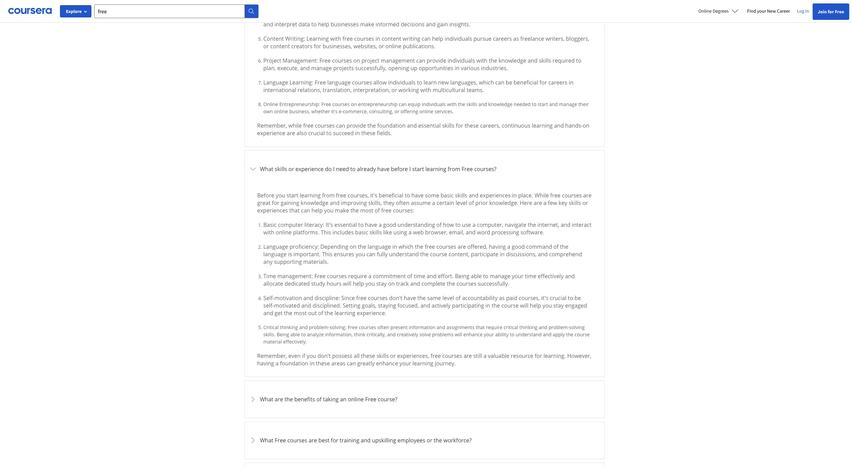 Task type: vqa. For each thing, say whether or not it's contained in the screenshot.
rightmost I
yes



Task type: locate. For each thing, give the bounding box(es) containing it.
in right the participating
[[486, 302, 491, 310]]

foundation inside remember, even if you don't possess all these skills or experiences, free courses are still a valuable resource for learning. however, having a foundation in these areas can greatly enhance your learning journey.
[[280, 360, 308, 368]]

key
[[559, 200, 568, 207]]

creatively
[[397, 332, 418, 338]]

courses down browser,
[[437, 243, 457, 251]]

web
[[413, 229, 424, 237]]

complete
[[422, 280, 446, 288]]

in left place.
[[512, 192, 517, 200]]

experience down own
[[257, 130, 286, 137]]

2 list from the top
[[260, 221, 593, 346]]

on left track
[[388, 280, 395, 288]]

or inside dropdown button
[[289, 166, 294, 173]]

0 horizontal spatial being
[[277, 332, 289, 338]]

0 vertical spatial most
[[361, 207, 373, 215]]

courses inside project management: free courses on project management can provide individuals with the knowledge and skills required to plan, execute, and manage projects successfully, opening up opportunities in various industries.
[[332, 57, 352, 65]]

1 horizontal spatial time
[[525, 273, 537, 280]]

language left is
[[264, 251, 287, 258]]

0 vertical spatial being
[[455, 273, 470, 280]]

freelance
[[521, 35, 544, 43]]

analysis
[[353, 13, 374, 21]]

will inside critical thinking and problem-solving: free courses often present information and assignments that require critical thinking and problem-solving skills. being able to analyze information, think critically, and creatively solve problems will enhance your ability to understand and apply the course material effectively.
[[455, 332, 462, 338]]

0 vertical spatial stay
[[377, 280, 387, 288]]

courses inside critical thinking and problem-solving: free courses often present information and assignments that require critical thinking and problem-solving skills. being able to analyze information, think critically, and creatively solve problems will enhance your ability to understand and apply the course material effectively.
[[359, 325, 376, 331]]

stay inside time management: free courses require a commitment of time and effort. being able to manage your time effectively and allocate dedicated study hours will help you stay on track and complete the courses successfully.
[[377, 280, 387, 288]]

and up 'learning.'
[[539, 325, 548, 331]]

1 horizontal spatial language
[[328, 79, 351, 86]]

you right if
[[307, 353, 316, 360]]

1 vertical spatial that
[[476, 325, 485, 331]]

to inside language learning: free language courses allow individuals to learn new languages, which can be beneficial for careers in international relations, translation, interpretation, or working with multicultural teams.
[[417, 79, 422, 86]]

0 horizontal spatial courses,
[[348, 192, 369, 200]]

are left still
[[464, 353, 472, 360]]

1 vertical spatial experiences
[[257, 207, 288, 215]]

knowledge
[[499, 57, 527, 65], [489, 101, 513, 108], [301, 200, 329, 207]]

on left "project"
[[354, 57, 360, 65]]

is
[[288, 251, 292, 258]]

courses up experience.
[[368, 295, 388, 302]]

0 horizontal spatial as
[[459, 13, 465, 21]]

be inside self-motivation and discipline: since free courses don't have the same level of accountability as paid courses, it's crucial to be self-motivated and disciplined. setting goals, staying focused, and actively participating in the course will help you stay engaged and get the most out of the learning experience.
[[575, 295, 581, 302]]

dedicated
[[285, 280, 310, 288]]

can inside project management: free courses on project management can provide individuals with the knowledge and skills required to plan, execute, and manage projects successfully, opening up opportunities in various industries.
[[417, 57, 426, 65]]

1 vertical spatial start
[[413, 166, 424, 173]]

manage inside project management: free courses on project management can provide individuals with the knowledge and skills required to plan, execute, and manage projects successfully, opening up opportunities in various industries.
[[311, 65, 332, 72]]

1 horizontal spatial which
[[479, 79, 494, 86]]

content down informed
[[382, 35, 402, 43]]

of left prior
[[469, 200, 474, 207]]

it's inside before you start learning from free courses, it's beneficial to have some basic skills and experiences in place. while free courses are great for gaining knowledge and improving skills, they often assume a certain level of prior knowledge. here are a few key skills or experiences that can help you make the most of free courses:
[[370, 192, 378, 200]]

apply
[[553, 332, 565, 338]]

1 vertical spatial list
[[260, 221, 593, 346]]

0 horizontal spatial from
[[322, 192, 335, 200]]

for inside before you start learning from free courses, it's beneficial to have some basic skills and experiences in place. while free courses are great for gaining knowledge and improving skills, they often assume a certain level of prior knowledge. here are a few key skills or experiences that can help you make the most of free courses:
[[272, 200, 280, 207]]

1 horizontal spatial i
[[410, 166, 411, 173]]

or left experiences,
[[390, 353, 396, 360]]

foundation down consulting,
[[378, 122, 406, 130]]

from
[[448, 166, 461, 173], [322, 192, 335, 200]]

2 vertical spatial will
[[455, 332, 462, 338]]

0 horizontal spatial able
[[291, 332, 300, 338]]

writers,
[[546, 35, 565, 43]]

of inside language proficiency: depending on the language in which the free courses are offered, having a good command of the language is important. this ensures you can fully understand the course content, participate in discussions, and comprehend any supporting materials.
[[554, 243, 559, 251]]

list
[[260, 0, 593, 115], [260, 221, 593, 346]]

the inside remember, while free courses can provide the foundation and essential skills for these careers, continuous learning and hands-on experience are also crucial to succeed in these fields.
[[368, 122, 376, 130]]

you left engaged
[[543, 302, 552, 310]]

1 vertical spatial crucial
[[550, 295, 567, 302]]

and right training
[[361, 437, 371, 445]]

courses up think
[[359, 325, 376, 331]]

material
[[264, 339, 282, 346]]

2 vertical spatial start
[[287, 192, 299, 200]]

courses right few
[[562, 192, 582, 200]]

or inside language learning: free language courses allow individuals to learn new languages, which can be beneficial for careers in international relations, translation, interpretation, or working with multicultural teams.
[[392, 86, 397, 94]]

get
[[275, 310, 283, 317]]

are left best
[[309, 437, 317, 445]]

1 list from the top
[[260, 0, 593, 115]]

critical
[[504, 325, 519, 331]]

websites,
[[354, 43, 377, 50]]

fields.
[[377, 130, 392, 137]]

in down required
[[569, 79, 574, 86]]

to left learn
[[417, 79, 422, 86]]

time management: free courses require a commitment of time and effort. being able to manage your time effectively and allocate dedicated study hours will help you stay on track and complete the courses successfully.
[[264, 273, 575, 288]]

you
[[276, 192, 285, 200], [324, 207, 334, 215], [356, 251, 365, 258], [366, 280, 375, 288], [543, 302, 552, 310], [307, 353, 316, 360]]

1 i from the left
[[333, 166, 335, 173]]

remember, while free courses can provide the foundation and essential skills for these careers, continuous learning and hands-on experience are also crucial to succeed in these fields.
[[257, 122, 590, 137]]

1 chevron right image from the top
[[249, 165, 257, 173]]

1 vertical spatial courses,
[[519, 295, 540, 302]]

2 what from the top
[[260, 396, 274, 404]]

these
[[465, 122, 479, 130], [362, 130, 376, 137], [361, 353, 375, 360], [316, 360, 330, 368]]

0 horizontal spatial manage
[[311, 65, 332, 72]]

0 horizontal spatial basic
[[355, 229, 368, 237]]

basic right 'some'
[[441, 192, 454, 200]]

this up depending
[[321, 229, 331, 237]]

skills inside project management: free courses on project management can provide individuals with the knowledge and skills required to plan, execute, and manage projects successfully, opening up opportunities in various industries.
[[539, 57, 552, 65]]

to inside before you start learning from free courses, it's beneficial to have some basic skills and experiences in place. while free courses are great for gaining knowledge and improving skills, they often assume a certain level of prior knowledge. here are a few key skills or experiences that can help you make the most of free courses:
[[405, 192, 410, 200]]

are left benefits
[[275, 396, 283, 404]]

or up gaining
[[289, 166, 294, 173]]

your down discussions,
[[512, 273, 524, 280]]

which down the using
[[399, 243, 414, 251]]

2 horizontal spatial start
[[538, 101, 548, 108]]

gain
[[437, 21, 448, 28]]

learning:
[[290, 79, 314, 86]]

2 vertical spatial knowledge
[[301, 200, 329, 207]]

1 vertical spatial chevron right image
[[249, 396, 257, 404]]

0 horizontal spatial will
[[343, 280, 352, 288]]

0 horizontal spatial experience
[[257, 130, 286, 137]]

and left improving
[[330, 200, 340, 207]]

help up the since on the bottom
[[353, 280, 364, 288]]

goals,
[[362, 302, 377, 310]]

internet,
[[538, 221, 560, 229]]

a left 'commitment'
[[369, 273, 372, 280]]

entrepreneurship:
[[280, 101, 320, 108]]

1 vertical spatial basic
[[355, 229, 368, 237]]

0 vertical spatial which
[[479, 79, 494, 86]]

online degrees
[[699, 8, 729, 14]]

require
[[348, 273, 367, 280], [486, 325, 503, 331]]

start
[[538, 101, 548, 108], [413, 166, 424, 173], [287, 192, 299, 200]]

1 vertical spatial online
[[264, 101, 278, 108]]

1 horizontal spatial stay
[[554, 302, 564, 310]]

online left degrees
[[699, 8, 712, 14]]

2 horizontal spatial language
[[368, 243, 391, 251]]

they
[[520, 13, 531, 21], [384, 200, 395, 207]]

1 horizontal spatial basic
[[441, 192, 454, 200]]

individuals inside online entrepreneurship: free courses on entrepreneurship can equip individuals with the skills and knowledge needed to start and manage their own online business, whether it's e-commerce, consulting, or offering online services.
[[422, 101, 446, 108]]

1 horizontal spatial experiences
[[480, 192, 511, 200]]

manage left the projects
[[311, 65, 332, 72]]

learning inside remember, even if you don't possess all these skills or experiences, free courses are still a valuable resource for learning. however, having a foundation in these areas can greatly enhance your learning journey.
[[413, 360, 434, 368]]

it's inside self-motivation and discipline: since free courses don't have the same level of accountability as paid courses, it's crucial to be self-motivated and disciplined. setting goals, staying focused, and actively participating in the course will help you stay engaged and get the most out of the learning experience.
[[542, 295, 549, 302]]

processing
[[492, 229, 519, 237]]

3 chevron right image from the top
[[249, 437, 257, 445]]

problem- up apply
[[549, 325, 570, 331]]

essential right it's
[[335, 221, 357, 229]]

0 vertical spatial require
[[348, 273, 367, 280]]

1 horizontal spatial careers
[[549, 79, 568, 86]]

1 horizontal spatial essential
[[418, 122, 441, 130]]

free inside self-motivation and discipline: since free courses don't have the same level of accountability as paid courses, it's crucial to be self-motivated and disciplined. setting goals, staying focused, and actively participating in the course will help you stay engaged and get the most out of the learning experience.
[[356, 295, 367, 302]]

0 horizontal spatial content
[[271, 43, 290, 50]]

and left effort.
[[427, 273, 437, 280]]

motivated
[[274, 302, 300, 310]]

0 horizontal spatial it's
[[331, 108, 338, 115]]

as
[[459, 13, 465, 21], [514, 35, 519, 43], [499, 295, 505, 302]]

they right the skills,
[[384, 200, 395, 207]]

1 vertical spatial as
[[514, 35, 519, 43]]

understand inside critical thinking and problem-solving: free courses often present information and assignments that require critical thinking and problem-solving skills. being able to analyze information, think critically, and creatively solve problems will enhance your ability to understand and apply the course material effectively.
[[516, 332, 542, 338]]

experiences down courses?
[[480, 192, 511, 200]]

that
[[290, 207, 300, 215], [476, 325, 485, 331]]

1 vertical spatial enhance
[[376, 360, 398, 368]]

0 vertical spatial good
[[383, 221, 396, 229]]

0 vertical spatial this
[[321, 229, 331, 237]]

1 horizontal spatial foundation
[[378, 122, 406, 130]]

will inside time management: free courses require a commitment of time and effort. being able to manage your time effectively and allocate dedicated study hours will help you stay on track and complete the courses successfully.
[[343, 280, 352, 288]]

3 what from the top
[[260, 437, 274, 445]]

they inside data analysis: free courses in data analysis can prepare individuals for roles as data analysts, where they can collect, analyze, and interpret data to help businesses make informed decisions and gain insights.
[[520, 13, 531, 21]]

as inside data analysis: free courses in data analysis can prepare individuals for roles as data analysts, where they can collect, analyze, and interpret data to help businesses make informed decisions and gain insights.
[[459, 13, 465, 21]]

understanding
[[398, 221, 435, 229]]

to left assume
[[405, 192, 410, 200]]

to inside dropdown button
[[351, 166, 356, 173]]

courses, inside self-motivation and discipline: since free courses don't have the same level of accountability as paid courses, it's crucial to be self-motivated and disciplined. setting goals, staying focused, and actively participating in the course will help you stay engaged and get the most out of the learning experience.
[[519, 295, 540, 302]]

in inside language learning: free language courses allow individuals to learn new languages, which can be beneficial for careers in international relations, translation, interpretation, or working with multicultural teams.
[[569, 79, 574, 86]]

they inside before you start learning from free courses, it's beneficial to have some basic skills and experiences in place. while free courses are great for gaining knowledge and improving skills, they often assume a certain level of prior knowledge. here are a few key skills or experiences that can help you make the most of free courses:
[[384, 200, 395, 207]]

learning down the since on the bottom
[[335, 310, 356, 317]]

and down teams.
[[479, 101, 487, 108]]

learning up 'some'
[[426, 166, 447, 173]]

the inside basic computer literacy: it's essential to have a good understanding of how to use a computer, navigate the internet, and interact with online platforms. this includes basic skills like using a web browser, email, and word processing software.
[[528, 221, 536, 229]]

can inside online entrepreneurship: free courses on entrepreneurship can equip individuals with the skills and knowledge needed to start and manage their own online business, whether it's e-commerce, consulting, or offering online services.
[[399, 101, 407, 108]]

have
[[378, 166, 390, 173], [412, 192, 424, 200], [365, 221, 377, 229], [404, 295, 416, 302]]

1 vertical spatial language
[[264, 243, 288, 251]]

1 vertical spatial knowledge
[[489, 101, 513, 108]]

individuals inside data analysis: free courses in data analysis can prepare individuals for roles as data analysts, where they can collect, analyze, and interpret data to help businesses make informed decisions and gain insights.
[[407, 13, 435, 21]]

0 vertical spatial crucial
[[309, 130, 325, 137]]

1 horizontal spatial that
[[476, 325, 485, 331]]

don't inside remember, even if you don't possess all these skills or experiences, free courses are still a valuable resource for learning. however, having a foundation in these areas can greatly enhance your learning journey.
[[318, 353, 331, 360]]

1 vertical spatial provide
[[347, 122, 366, 130]]

1 horizontal spatial require
[[486, 325, 503, 331]]

1 vertical spatial beneficial
[[379, 192, 404, 200]]

word
[[477, 229, 490, 237]]

you up it's
[[324, 207, 334, 215]]

they right where
[[520, 13, 531, 21]]

data left analysts,
[[466, 13, 478, 21]]

thinking up effectively.
[[280, 325, 298, 331]]

1 vertical spatial this
[[322, 251, 333, 258]]

course inside language proficiency: depending on the language in which the free courses are offered, having a good command of the language is important. this ensures you can fully understand the course content, participate in discussions, and comprehend any supporting materials.
[[430, 251, 448, 258]]

language up any at the left of the page
[[264, 243, 288, 251]]

certain
[[437, 200, 455, 207]]

1 horizontal spatial thinking
[[520, 325, 538, 331]]

0 vertical spatial basic
[[441, 192, 454, 200]]

will right paid
[[520, 302, 529, 310]]

help down gain
[[432, 35, 444, 43]]

0 vertical spatial experience
[[257, 130, 286, 137]]

data up writing:
[[299, 21, 310, 28]]

study
[[311, 280, 325, 288]]

platforms.
[[293, 229, 320, 237]]

course
[[430, 251, 448, 258], [502, 302, 519, 310], [575, 332, 590, 338]]

good inside basic computer literacy: it's essential to have a good understanding of how to use a computer, navigate the internet, and interact with online platforms. this includes basic skills like using a web browser, email, and word processing software.
[[383, 221, 396, 229]]

0 vertical spatial be
[[506, 79, 513, 86]]

2 horizontal spatial it's
[[542, 295, 549, 302]]

beneficial up courses:
[[379, 192, 404, 200]]

courses, down 'already'
[[348, 192, 369, 200]]

great
[[257, 200, 271, 207]]

0 vertical spatial able
[[471, 273, 482, 280]]

essential down online entrepreneurship: free courses on entrepreneurship can equip individuals with the skills and knowledge needed to start and manage their own online business, whether it's e-commerce, consulting, or offering online services. list item
[[418, 122, 441, 130]]

1 vertical spatial don't
[[318, 353, 331, 360]]

help
[[318, 21, 329, 28], [432, 35, 444, 43], [312, 207, 323, 215], [353, 280, 364, 288], [530, 302, 541, 310]]

language inside language learning: free language courses allow individuals to learn new languages, which can be beneficial for careers in international relations, translation, interpretation, or working with multicultural teams.
[[328, 79, 351, 86]]

for inside remember, while free courses can provide the foundation and essential skills for these careers, continuous learning and hands-on experience are also crucial to succeed in these fields.
[[456, 122, 464, 130]]

publications.
[[403, 43, 436, 50]]

0 horizontal spatial thinking
[[280, 325, 298, 331]]

1 language from the top
[[264, 79, 288, 86]]

what skills or experience do i need to already have before i start learning from  free courses?
[[260, 166, 497, 173]]

None search field
[[94, 4, 259, 18]]

free inside time management: free courses require a commitment of time and effort. being able to manage your time effectively and allocate dedicated study hours will help you stay on track and complete the courses successfully.
[[315, 273, 326, 280]]

language for language learning: free language courses allow individuals to learn new languages, which can be beneficial for careers in international relations, translation, interpretation, or working with multicultural teams.
[[264, 79, 288, 86]]

0 horizontal spatial having
[[257, 360, 274, 368]]

1 horizontal spatial from
[[448, 166, 461, 173]]

0 horizontal spatial beneficial
[[379, 192, 404, 200]]

0 vertical spatial they
[[520, 13, 531, 21]]

courses,
[[348, 192, 369, 200], [519, 295, 540, 302]]

careers inside content writing: learning with free courses in content writing can help individuals pursue careers as freelance writers, bloggers, or content creators for businesses, websites, or online publications.
[[493, 35, 512, 43]]

gaining
[[281, 200, 299, 207]]

online up own
[[264, 101, 278, 108]]

skills inside remember, even if you don't possess all these skills or experiences, free courses are still a valuable resource for learning. however, having a foundation in these areas can greatly enhance your learning journey.
[[377, 353, 389, 360]]

0 horizontal spatial which
[[399, 243, 414, 251]]

of right actively
[[456, 295, 461, 302]]

join for free link
[[813, 3, 850, 20]]

learning right gaining
[[300, 192, 321, 200]]

2 remember, from the top
[[257, 353, 287, 360]]

0 vertical spatial courses,
[[348, 192, 369, 200]]

this inside language proficiency: depending on the language in which the free courses are offered, having a good command of the language is important. this ensures you can fully understand the course content, participate in discussions, and comprehend any supporting materials.
[[322, 251, 333, 258]]

0 vertical spatial careers
[[493, 35, 512, 43]]

2 language from the top
[[264, 243, 288, 251]]

online degrees button
[[693, 3, 744, 19]]

multicultural
[[433, 86, 466, 94]]

courses down analysis
[[354, 35, 374, 43]]

help up the learning
[[318, 21, 329, 28]]

0 horizontal spatial enhance
[[376, 360, 398, 368]]

experience left the do
[[296, 166, 324, 173]]

1 horizontal spatial don't
[[389, 295, 403, 302]]

find
[[748, 8, 757, 14]]

in right fully
[[393, 243, 397, 251]]

individuals up the languages, at the top of the page
[[448, 57, 475, 65]]

before you start learning from free courses, it's beneficial to have some basic skills and experiences in place. while free courses are great for gaining knowledge and improving skills, they often assume a certain level of prior knowledge. here are a few key skills or experiences that can help you make the most of free courses:
[[257, 192, 592, 215]]

1 vertical spatial experience
[[296, 166, 324, 173]]

level inside self-motivation and discipline: since free courses don't have the same level of accountability as paid courses, it's crucial to be self-motivated and disciplined. setting goals, staying focused, and actively participating in the course will help you stay engaged and get the most out of the learning experience.
[[443, 295, 454, 302]]

which inside language proficiency: depending on the language in which the free courses are offered, having a good command of the language is important. this ensures you can fully understand the course content, participate in discussions, and comprehend any supporting materials.
[[399, 243, 414, 251]]

in inside project management: free courses on project management can provide individuals with the knowledge and skills required to plan, execute, and manage projects successfully, opening up opportunities in various industries.
[[455, 65, 460, 72]]

what for what free courses are best for training and upskilling employees or the workforce?
[[260, 437, 274, 445]]

what skills or experience do i need to already have before i start learning from  free courses? button
[[249, 155, 601, 184]]

don't inside self-motivation and discipline: since free courses don't have the same level of accountability as paid courses, it's crucial to be self-motivated and disciplined. setting goals, staying focused, and actively participating in the course will help you stay engaged and get the most out of the learning experience.
[[389, 295, 403, 302]]

stay left track
[[377, 280, 387, 288]]

on down their
[[583, 122, 590, 130]]

that inside critical thinking and problem-solving: free courses often present information and assignments that require critical thinking and problem-solving skills. being able to analyze information, think critically, and creatively solve problems will enhance your ability to understand and apply the course material effectively.
[[476, 325, 485, 331]]

1 horizontal spatial beneficial
[[514, 79, 539, 86]]

join for free
[[818, 9, 845, 15]]

online left platforms.
[[276, 229, 292, 237]]

0 vertical spatial don't
[[389, 295, 403, 302]]

log in
[[798, 8, 810, 14]]

for inside data analysis: free courses in data analysis can prepare individuals for roles as data analysts, where they can collect, analyze, and interpret data to help businesses make informed decisions and gain insights.
[[436, 13, 444, 21]]

1 horizontal spatial will
[[455, 332, 462, 338]]

what free courses are best for training and upskilling employees or the workforce?
[[260, 437, 472, 445]]

that inside before you start learning from free courses, it's beneficial to have some basic skills and experiences in place. while free courses are great for gaining knowledge and improving skills, they often assume a certain level of prior knowledge. here are a few key skills or experiences that can help you make the most of free courses:
[[290, 207, 300, 215]]

of right 'commitment'
[[407, 273, 413, 280]]

can right writing
[[422, 35, 431, 43]]

courses inside language proficiency: depending on the language in which the free courses are offered, having a good command of the language is important. this ensures you can fully understand the course content, participate in discussions, and comprehend any supporting materials.
[[437, 243, 457, 251]]

your inside remember, even if you don't possess all these skills or experiences, free courses are still a valuable resource for learning. however, having a foundation in these areas can greatly enhance your learning journey.
[[400, 360, 411, 368]]

self-
[[264, 295, 275, 302]]

being inside time management: free courses require a commitment of time and effort. being able to manage your time effectively and allocate dedicated study hours will help you stay on track and complete the courses successfully.
[[455, 273, 470, 280]]

a
[[432, 200, 435, 207], [544, 200, 547, 207], [379, 221, 382, 229], [473, 221, 476, 229], [409, 229, 412, 237], [508, 243, 511, 251], [369, 273, 372, 280], [484, 353, 487, 360], [276, 360, 279, 368]]

discipline:
[[315, 295, 340, 302]]

decisions
[[401, 21, 425, 28]]

or left offering
[[395, 108, 400, 115]]

1 vertical spatial good
[[512, 243, 525, 251]]

computer
[[278, 221, 303, 229]]

0 horizontal spatial require
[[348, 273, 367, 280]]

explore
[[66, 8, 82, 14]]

1 time from the left
[[414, 273, 426, 280]]

for inside join for free link
[[828, 9, 835, 15]]

and left apply
[[543, 332, 552, 338]]

actively
[[432, 302, 451, 310]]

what for what skills or experience do i need to already have before i start learning from  free courses?
[[260, 166, 274, 173]]

free inside remember, while free courses can provide the foundation and essential skills for these careers, continuous learning and hands-on experience are also crucial to succeed in these fields.
[[303, 122, 314, 130]]

for inside what free courses are best for training and upskilling employees or the workforce? 'dropdown button'
[[331, 437, 338, 445]]

1 vertical spatial level
[[443, 295, 454, 302]]

start inside dropdown button
[[413, 166, 424, 173]]

online for online entrepreneurship: free courses on entrepreneurship can equip individuals with the skills and knowledge needed to start and manage their own online business, whether it's e-commerce, consulting, or offering online services.
[[264, 101, 278, 108]]

0 horizontal spatial time
[[414, 273, 426, 280]]

use
[[462, 221, 471, 229]]

in inside before you start learning from free courses, it's beneficial to have some basic skills and experiences in place. while free courses are great for gaining knowledge and improving skills, they often assume a certain level of prior knowledge. here are a few key skills or experiences that can help you make the most of free courses:
[[512, 192, 517, 200]]

the inside project management: free courses on project management can provide individuals with the knowledge and skills required to plan, execute, and manage projects successfully, opening up opportunities in various industries.
[[489, 57, 498, 65]]

0 vertical spatial will
[[343, 280, 352, 288]]

start right before
[[413, 166, 424, 173]]

and right discussions,
[[538, 251, 548, 258]]

list containing basic computer literacy: it's essential to have a good understanding of how to use a computer, navigate the internet, and interact with online platforms. this includes basic skills like using a web browser, email, and word processing software.
[[260, 221, 593, 346]]

1 thinking from the left
[[280, 325, 298, 331]]

a right still
[[484, 353, 487, 360]]

courses inside self-motivation and discipline: since free courses don't have the same level of accountability as paid courses, it's crucial to be self-motivated and disciplined. setting goals, staying focused, and actively participating in the course will help you stay engaged and get the most out of the learning experience.
[[368, 295, 388, 302]]

analyze
[[307, 332, 324, 338]]

often left assume
[[396, 200, 410, 207]]

courses inside content writing: learning with free courses in content writing can help individuals pursue careers as freelance writers, bloggers, or content creators for businesses, websites, or online publications.
[[354, 35, 374, 43]]

0 horizontal spatial online
[[264, 101, 278, 108]]

1 horizontal spatial courses,
[[519, 295, 540, 302]]

chevron right image inside what free courses are best for training and upskilling employees or the workforce? 'dropdown button'
[[249, 437, 257, 445]]

0 horizontal spatial careers
[[493, 35, 512, 43]]

free inside content writing: learning with free courses in content writing can help individuals pursue careers as freelance writers, bloggers, or content creators for businesses, websites, or online publications.
[[343, 35, 353, 43]]

are inside language proficiency: depending on the language in which the free courses are offered, having a good command of the language is important. this ensures you can fully understand the course content, participate in discussions, and comprehend any supporting materials.
[[458, 243, 466, 251]]

thinking right critical
[[520, 325, 538, 331]]

0 horizontal spatial understand
[[389, 251, 419, 258]]

and inside 'dropdown button'
[[361, 437, 371, 445]]

international
[[264, 86, 296, 94]]

most inside before you start learning from free courses, it's beneficial to have some basic skills and experiences in place. while free courses are great for gaining knowledge and improving skills, they often assume a certain level of prior knowledge. here are a few key skills or experiences that can help you make the most of free courses:
[[361, 207, 373, 215]]

make left informed
[[360, 21, 375, 28]]

1 vertical spatial manage
[[559, 101, 577, 108]]

improving
[[341, 200, 367, 207]]

can
[[375, 13, 384, 21], [533, 13, 542, 21], [422, 35, 431, 43], [417, 57, 426, 65], [496, 79, 505, 86], [399, 101, 407, 108], [336, 122, 345, 130], [301, 207, 310, 215], [367, 251, 376, 258], [347, 360, 356, 368]]

0 vertical spatial having
[[489, 243, 506, 251]]

problem-
[[309, 325, 330, 331], [549, 325, 570, 331]]

businesses,
[[323, 43, 352, 50]]

focused,
[[398, 302, 419, 310]]

i
[[333, 166, 335, 173], [410, 166, 411, 173]]

are right here
[[534, 200, 542, 207]]

language inside language proficiency: depending on the language in which the free courses are offered, having a good command of the language is important. this ensures you can fully understand the course content, participate in discussions, and comprehend any supporting materials.
[[264, 243, 288, 251]]

successfully,
[[355, 65, 387, 72]]

having down material
[[257, 360, 274, 368]]

training
[[340, 437, 360, 445]]

navigate
[[505, 221, 527, 229]]

1 vertical spatial careers
[[549, 79, 568, 86]]

are inside what free courses are best for training and upskilling employees or the workforce? 'dropdown button'
[[309, 437, 317, 445]]

with right the working
[[421, 86, 432, 94]]

free inside remember, even if you don't possess all these skills or experiences, free courses are still a valuable resource for learning. however, having a foundation in these areas can greatly enhance your learning journey.
[[431, 353, 441, 360]]

0 vertical spatial essential
[[418, 122, 441, 130]]

1 vertical spatial often
[[378, 325, 389, 331]]

1 vertical spatial remember,
[[257, 353, 287, 360]]

entrepreneurship
[[358, 101, 398, 108]]

0 horizontal spatial stay
[[377, 280, 387, 288]]

offering
[[401, 108, 419, 115]]

language
[[264, 79, 288, 86], [264, 243, 288, 251]]

good inside language proficiency: depending on the language in which the free courses are offered, having a good command of the language is important. this ensures you can fully understand the course content, participate in discussions, and comprehend any supporting materials.
[[512, 243, 525, 251]]

for inside remember, even if you don't possess all these skills or experiences, free courses are still a valuable resource for learning. however, having a foundation in these areas can greatly enhance your learning journey.
[[535, 353, 543, 360]]

0 horizontal spatial provide
[[347, 122, 366, 130]]

knowledge inside before you start learning from free courses, it's beneficial to have some basic skills and experiences in place. while free courses are great for gaining knowledge and improving skills, they often assume a certain level of prior knowledge. here are a few key skills or experiences that can help you make the most of free courses:
[[301, 200, 329, 207]]

command
[[527, 243, 552, 251]]

your inside critical thinking and problem-solving: free courses often present information and assignments that require critical thinking and problem-solving skills. being able to analyze information, think critically, and creatively solve problems will enhance your ability to understand and apply the course material effectively.
[[484, 332, 494, 338]]

online inside content writing: learning with free courses in content writing can help individuals pursue careers as freelance writers, bloggers, or content creators for businesses, websites, or online publications.
[[386, 43, 402, 50]]

your down 'creatively'
[[400, 360, 411, 368]]

2 time from the left
[[525, 273, 537, 280]]

online
[[386, 43, 402, 50], [274, 108, 288, 115], [420, 108, 434, 115], [276, 229, 292, 237], [348, 396, 364, 404]]

good down processing
[[512, 243, 525, 251]]

as left freelance
[[514, 35, 519, 43]]

0 horizontal spatial often
[[378, 325, 389, 331]]

the inside 'dropdown button'
[[434, 437, 442, 445]]

you inside remember, even if you don't possess all these skills or experiences, free courses are still a valuable resource for learning. however, having a foundation in these areas can greatly enhance your learning journey.
[[307, 353, 316, 360]]

in left analysis
[[334, 13, 339, 21]]

what inside 'dropdown button'
[[260, 396, 274, 404]]

in right succeed
[[355, 130, 360, 137]]

provide down content writing: learning with free courses in content writing can help individuals pursue careers as freelance writers, bloggers, or content creators for businesses, websites, or online publications.
[[427, 57, 447, 65]]

have inside dropdown button
[[378, 166, 390, 173]]

to left "use" on the top right
[[456, 221, 461, 229]]

since
[[342, 295, 355, 302]]

level right the certain in the top right of the page
[[456, 200, 468, 207]]

will
[[343, 280, 352, 288], [520, 302, 529, 310], [455, 332, 462, 338]]

2 horizontal spatial as
[[514, 35, 519, 43]]

2 chevron right image from the top
[[249, 396, 257, 404]]

1 vertical spatial being
[[277, 332, 289, 338]]

chevron right image
[[249, 165, 257, 173], [249, 396, 257, 404], [249, 437, 257, 445]]

1 remember, from the top
[[257, 122, 287, 130]]

language down plan, at left
[[264, 79, 288, 86]]

0 vertical spatial language
[[264, 79, 288, 86]]

the inside critical thinking and problem-solving: free courses often present information and assignments that require critical thinking and problem-solving skills. being able to analyze information, think critically, and creatively solve problems will enhance your ability to understand and apply the course material effectively.
[[567, 332, 574, 338]]

you inside time management: free courses require a commitment of time and effort. being able to manage your time effectively and allocate dedicated study hours will help you stay on track and complete the courses successfully.
[[366, 280, 375, 288]]

1 vertical spatial they
[[384, 200, 395, 207]]

self-motivation and discipline: since free courses don't have the same level of accountability as paid courses, it's crucial to be self-motivated and disciplined. setting goals, staying focused, and actively participating in the course will help you stay engaged and get the most out of the learning experience.
[[264, 295, 587, 317]]

information,
[[325, 332, 353, 338]]

courses, right paid
[[519, 295, 540, 302]]

in down informed
[[376, 35, 381, 43]]

critically,
[[367, 332, 386, 338]]

being right effort.
[[455, 273, 470, 280]]

0 vertical spatial foundation
[[378, 122, 406, 130]]

courses down successfully,
[[352, 79, 372, 86]]

1 what from the top
[[260, 166, 274, 173]]

or left the working
[[392, 86, 397, 94]]

0 horizontal spatial that
[[290, 207, 300, 215]]

1 vertical spatial most
[[294, 310, 307, 317]]

creators
[[292, 43, 313, 50]]



Task type: describe. For each thing, give the bounding box(es) containing it.
a left the web
[[409, 229, 412, 237]]

courses inside what free courses are best for training and upskilling employees or the workforce? 'dropdown button'
[[288, 437, 307, 445]]

relations,
[[298, 86, 322, 94]]

accountability
[[462, 295, 498, 302]]

project management: free courses on project management can provide individuals with the knowledge and skills required to plan, execute, and manage projects successfully, opening up opportunities in various industries.
[[264, 57, 582, 72]]

and left their
[[550, 101, 558, 108]]

analyze,
[[562, 13, 583, 21]]

on inside project management: free courses on project management can provide individuals with the knowledge and skills required to plan, execute, and manage projects successfully, opening up opportunities in various industries.
[[354, 57, 360, 65]]

need
[[336, 166, 349, 173]]

it's
[[326, 221, 333, 229]]

software.
[[521, 229, 545, 237]]

browser,
[[425, 229, 448, 237]]

hands-
[[566, 122, 583, 130]]

free inside critical thinking and problem-solving: free courses often present information and assignments that require critical thinking and problem-solving skills. being able to analyze information, think critically, and creatively solve problems will enhance your ability to understand and apply the course material effectively.
[[348, 325, 358, 331]]

and left word
[[466, 229, 476, 237]]

benefits
[[295, 396, 315, 404]]

allow
[[374, 79, 387, 86]]

of right out
[[318, 310, 324, 317]]

in inside remember, even if you don't possess all these skills or experiences, free courses are still a valuable resource for learning. however, having a foundation in these areas can greatly enhance your learning journey.
[[310, 360, 315, 368]]

do
[[325, 166, 332, 173]]

free right while
[[551, 192, 561, 200]]

What do you want to learn? text field
[[94, 4, 245, 18]]

from inside before you start learning from free courses, it's beneficial to have some basic skills and experiences in place. while free courses are great for gaining knowledge and improving skills, they often assume a certain level of prior knowledge. here are a few key skills or experiences that can help you make the most of free courses:
[[322, 192, 335, 200]]

join
[[818, 9, 827, 15]]

if
[[302, 353, 305, 360]]

have inside before you start learning from free courses, it's beneficial to have some basic skills and experiences in place. while free courses are great for gaining knowledge and improving skills, they often assume a certain level of prior knowledge. here are a few key skills or experiences that can help you make the most of free courses:
[[412, 192, 424, 200]]

help inside content writing: learning with free courses in content writing can help individuals pursue careers as freelance writers, bloggers, or content creators for businesses, websites, or online publications.
[[432, 35, 444, 43]]

place.
[[519, 192, 534, 200]]

a left few
[[544, 200, 547, 207]]

businesses
[[331, 21, 359, 28]]

and down courses?
[[469, 192, 479, 200]]

learning inside self-motivation and discipline: since free courses don't have the same level of accountability as paid courses, it's crucial to be self-motivated and disciplined. setting goals, staying focused, and actively participating in the course will help you stay engaged and get the most out of the learning experience.
[[335, 310, 356, 317]]

in inside remember, while free courses can provide the foundation and essential skills for these careers, continuous learning and hands-on experience are also crucial to succeed in these fields.
[[355, 130, 360, 137]]

these left 'fields.'
[[362, 130, 376, 137]]

remember, for remember, while free courses can provide the foundation and essential skills for these careers, continuous learning and hands-on experience are also crucial to succeed in these fields.
[[257, 122, 287, 130]]

and left actively
[[421, 302, 431, 310]]

of inside basic computer literacy: it's essential to have a good understanding of how to use a computer, navigate the internet, and interact with online platforms. this includes basic skills like using a web browser, email, and word processing software.
[[437, 221, 442, 229]]

execute,
[[277, 65, 299, 72]]

analysis:
[[277, 13, 299, 21]]

skills inside remember, while free courses can provide the foundation and essential skills for these careers, continuous learning and hands-on experience are also crucial to succeed in these fields.
[[442, 122, 455, 130]]

a right "use" on the top right
[[473, 221, 476, 229]]

a left like at the left
[[379, 221, 382, 229]]

a left even
[[276, 360, 279, 368]]

what are the benefits of taking an online free course? button
[[249, 386, 601, 414]]

in
[[806, 8, 810, 14]]

free inside project management: free courses on project management can provide individuals with the knowledge and skills required to plan, execute, and manage projects successfully, opening up opportunities in various industries.
[[320, 57, 331, 65]]

and right track
[[411, 280, 420, 288]]

often inside before you start learning from free courses, it's beneficial to have some basic skills and experiences in place. while free courses are great for gaining knowledge and improving skills, they often assume a certain level of prior knowledge. here are a few key skills or experiences that can help you make the most of free courses:
[[396, 200, 410, 207]]

can right analysis
[[375, 13, 384, 21]]

on inside language proficiency: depending on the language in which the free courses are offered, having a good command of the language is important. this ensures you can fully understand the course content, participate in discussions, and comprehend any supporting materials.
[[350, 243, 357, 251]]

in inside self-motivation and discipline: since free courses don't have the same level of accountability as paid courses, it's crucial to be self-motivated and disciplined. setting goals, staying focused, and actively participating in the course will help you stay engaged and get the most out of the learning experience.
[[486, 302, 491, 310]]

and inside language proficiency: depending on the language in which the free courses are offered, having a good command of the language is important. this ensures you can fully understand the course content, participate in discussions, and comprehend any supporting materials.
[[538, 251, 548, 258]]

successfully.
[[478, 280, 510, 288]]

and right motivated
[[302, 302, 311, 310]]

informed
[[376, 21, 400, 28]]

important.
[[294, 251, 321, 258]]

and left get at the bottom
[[264, 310, 273, 317]]

chevron right image for what are the benefits of taking an online free course?
[[249, 396, 257, 404]]

are inside what are the benefits of taking an online free course? 'dropdown button'
[[275, 396, 283, 404]]

with inside online entrepreneurship: free courses on entrepreneurship can equip individuals with the skills and knowledge needed to start and manage their own online business, whether it's e-commerce, consulting, or offering online services.
[[447, 101, 457, 108]]

basic computer literacy: it's essential to have a good understanding of how to use a computer, navigate the internet, and interact with online platforms. this includes basic skills like using a web browser, email, and word processing software.
[[264, 221, 592, 237]]

courses right study
[[327, 273, 347, 280]]

skills inside what skills or experience do i need to already have before i start learning from  free courses? dropdown button
[[275, 166, 287, 173]]

help inside self-motivation and discipline: since free courses don't have the same level of accountability as paid courses, it's crucial to be self-motivated and disciplined. setting goals, staying focused, and actively participating in the course will help you stay engaged and get the most out of the learning experience.
[[530, 302, 541, 310]]

bloggers,
[[566, 35, 590, 43]]

understand inside language proficiency: depending on the language in which the free courses are offered, having a good command of the language is important. this ensures you can fully understand the course content, participate in discussions, and comprehend any supporting materials.
[[389, 251, 419, 258]]

essential inside basic computer literacy: it's essential to have a good understanding of how to use a computer, navigate the internet, and interact with online platforms. this includes basic skills like using a web browser, email, and word processing software.
[[335, 221, 357, 229]]

online entrepreneurship: free courses on entrepreneurship can equip individuals with the skills and knowledge needed to start and manage their own online business, whether it's e-commerce, consulting, or offering online services. list item
[[264, 101, 593, 115]]

provide inside project management: free courses on project management can provide individuals with the knowledge and skills required to plan, execute, and manage projects successfully, opening up opportunities in various industries.
[[427, 57, 447, 65]]

experience.
[[357, 310, 387, 317]]

can inside language learning: free language courses allow individuals to learn new languages, which can be beneficial for careers in international relations, translation, interpretation, or working with multicultural teams.
[[496, 79, 505, 86]]

management:
[[283, 57, 318, 65]]

from inside dropdown button
[[448, 166, 461, 173]]

being inside critical thinking and problem-solving: free courses often present information and assignments that require critical thinking and problem-solving skills. being able to analyze information, think critically, and creatively solve problems will enhance your ability to understand and apply the course material effectively.
[[277, 332, 289, 338]]

and up analyze
[[299, 325, 308, 331]]

courses inside before you start learning from free courses, it's beneficial to have some basic skills and experiences in place. while free courses are great for gaining knowledge and improving skills, they often assume a certain level of prior knowledge. here are a few key skills or experiences that can help you make the most of free courses:
[[562, 192, 582, 200]]

make inside data analysis: free courses in data analysis can prepare individuals for roles as data analysts, where they can collect, analyze, and interpret data to help businesses make informed decisions and gain insights.
[[360, 21, 375, 28]]

career
[[777, 8, 791, 14]]

of inside 'dropdown button'
[[317, 396, 322, 404]]

courses up accountability
[[457, 280, 477, 288]]

are right key
[[584, 192, 592, 200]]

the inside online entrepreneurship: free courses on entrepreneurship can equip individuals with the skills and knowledge needed to start and manage their own online business, whether it's e-commerce, consulting, or offering online services.
[[458, 101, 466, 108]]

you right "before"
[[276, 192, 285, 200]]

can inside content writing: learning with free courses in content writing can help individuals pursue careers as freelance writers, bloggers, or content creators for businesses, websites, or online publications.
[[422, 35, 431, 43]]

free down the need
[[336, 192, 346, 200]]

management
[[381, 57, 415, 65]]

beneficial inside before you start learning from free courses, it's beneficial to have some basic skills and experiences in place. while free courses are great for gaining knowledge and improving skills, they often assume a certain level of prior knowledge. here are a few key skills or experiences that can help you make the most of free courses:
[[379, 192, 404, 200]]

or inside online entrepreneurship: free courses on entrepreneurship can equip individuals with the skills and knowledge needed to start and manage their own online business, whether it's e-commerce, consulting, or offering online services.
[[395, 108, 400, 115]]

stay inside self-motivation and discipline: since free courses don't have the same level of accountability as paid courses, it's crucial to be self-motivated and disciplined. setting goals, staying focused, and actively participating in the course will help you stay engaged and get the most out of the learning experience.
[[554, 302, 564, 310]]

a left the certain in the top right of the page
[[432, 200, 435, 207]]

as for accountability
[[499, 295, 505, 302]]

these left areas
[[316, 360, 330, 368]]

help inside time management: free courses require a commitment of time and effort. being able to manage your time effectively and allocate dedicated study hours will help you stay on track and complete the courses successfully.
[[353, 280, 364, 288]]

assume
[[411, 200, 431, 207]]

collect,
[[543, 13, 561, 21]]

skills,
[[369, 200, 382, 207]]

commitment
[[373, 273, 406, 280]]

beneficial inside language learning: free language courses allow individuals to learn new languages, which can be beneficial for careers in international relations, translation, interpretation, or working with multicultural teams.
[[514, 79, 539, 86]]

and down present
[[387, 332, 396, 338]]

can inside remember, even if you don't possess all these skills or experiences, free courses are still a valuable resource for learning. however, having a foundation in these areas can greatly enhance your learning journey.
[[347, 360, 356, 368]]

and up content on the top of page
[[264, 21, 273, 28]]

and right effectively
[[565, 273, 575, 280]]

of inside time management: free courses require a commitment of time and effort. being able to manage your time effectively and allocate dedicated study hours will help you stay on track and complete the courses successfully.
[[407, 273, 413, 280]]

online right own
[[274, 108, 288, 115]]

before
[[391, 166, 408, 173]]

for inside content writing: learning with free courses in content writing can help individuals pursue careers as freelance writers, bloggers, or content creators for businesses, websites, or online publications.
[[314, 43, 321, 50]]

equip
[[408, 101, 421, 108]]

to down critical
[[510, 332, 515, 338]]

insights.
[[450, 21, 471, 28]]

free inside language proficiency: depending on the language in which the free courses are offered, having a good command of the language is important. this ensures you can fully understand the course content, participate in discussions, and comprehend any supporting materials.
[[425, 243, 435, 251]]

with inside content writing: learning with free courses in content writing can help individuals pursue careers as freelance writers, bloggers, or content creators for businesses, websites, or online publications.
[[330, 35, 341, 43]]

and down offering
[[407, 122, 417, 130]]

solving
[[570, 325, 585, 331]]

interpret
[[275, 21, 297, 28]]

opening
[[389, 65, 409, 72]]

these left careers,
[[465, 122, 479, 130]]

2 problem- from the left
[[549, 325, 570, 331]]

e-
[[339, 108, 343, 115]]

level inside before you start learning from free courses, it's beneficial to have some basic skills and experiences in place. while free courses are great for gaining knowledge and improving skills, they often assume a certain level of prior knowledge. here are a few key skills or experiences that can help you make the most of free courses:
[[456, 200, 468, 207]]

free left courses:
[[381, 207, 392, 215]]

learning inside what skills or experience do i need to already have before i start learning from  free courses? dropdown button
[[426, 166, 447, 173]]

and down freelance
[[528, 57, 538, 65]]

participating
[[452, 302, 484, 310]]

log in link
[[794, 7, 813, 15]]

coursera image
[[8, 6, 52, 17]]

solving:
[[330, 325, 347, 331]]

crucial inside self-motivation and discipline: since free courses don't have the same level of accountability as paid courses, it's crucial to be self-motivated and disciplined. setting goals, staying focused, and actively participating in the course will help you stay engaged and get the most out of the learning experience.
[[550, 295, 567, 302]]

start inside before you start learning from free courses, it's beneficial to have some basic skills and experiences in place. while free courses are great for gaining knowledge and improving skills, they often assume a certain level of prior knowledge. here are a few key skills or experiences that can help you make the most of free courses:
[[287, 192, 299, 200]]

chevron right image for what free courses are best for training and upskilling employees or the workforce?
[[249, 437, 257, 445]]

to inside online entrepreneurship: free courses on entrepreneurship can equip individuals with the skills and knowledge needed to start and manage their own online business, whether it's e-commerce, consulting, or offering online services.
[[532, 101, 537, 108]]

and left gain
[[426, 21, 436, 28]]

journey.
[[435, 360, 456, 368]]

some
[[425, 192, 439, 200]]

in inside data analysis: free courses in data analysis can prepare individuals for roles as data analysts, where they can collect, analyze, and interpret data to help businesses make informed decisions and gain insights.
[[334, 13, 339, 21]]

experience inside remember, while free courses can provide the foundation and essential skills for these careers, continuous learning and hands-on experience are also crucial to succeed in these fields.
[[257, 130, 286, 137]]

learning inside before you start learning from free courses, it's beneficial to have some basic skills and experiences in place. while free courses are great for gaining knowledge and improving skills, they often assume a certain level of prior knowledge. here are a few key skills or experiences that can help you make the most of free courses:
[[300, 192, 321, 200]]

online inside 'dropdown button'
[[348, 396, 364, 404]]

with inside project management: free courses on project management can provide individuals with the knowledge and skills required to plan, execute, and manage projects successfully, opening up opportunities in various industries.
[[477, 57, 488, 65]]

2 horizontal spatial data
[[466, 13, 478, 21]]

analysts,
[[479, 13, 501, 21]]

chevron right image for what skills or experience do i need to already have before i start learning from  free courses?
[[249, 165, 257, 173]]

these right all in the left bottom of the page
[[361, 353, 375, 360]]

to inside self-motivation and discipline: since free courses don't have the same level of accountability as paid courses, it's crucial to be self-motivated and disciplined. setting goals, staying focused, and actively participating in the course will help you stay engaged and get the most out of the learning experience.
[[568, 295, 574, 302]]

2 i from the left
[[410, 166, 411, 173]]

online entrepreneurship: free courses on entrepreneurship can equip individuals with the skills and knowledge needed to start and manage their own online business, whether it's e-commerce, consulting, or offering online services.
[[264, 101, 589, 115]]

own
[[264, 108, 273, 115]]

0 horizontal spatial experiences
[[257, 207, 288, 215]]

to up effectively.
[[301, 332, 306, 338]]

will inside self-motivation and discipline: since free courses don't have the same level of accountability as paid courses, it's crucial to be self-motivated and disciplined. setting goals, staying focused, and actively participating in the course will help you stay engaged and get the most out of the learning experience.
[[520, 302, 529, 310]]

required
[[553, 57, 575, 65]]

disciplined.
[[313, 302, 342, 310]]

data analysis: free courses in data analysis can prepare individuals for roles as data analysts, where they can collect, analyze, and interpret data to help businesses make informed decisions and gain insights.
[[264, 13, 583, 28]]

knowledge inside project management: free courses on project management can provide individuals with the knowledge and skills required to plan, execute, and manage projects successfully, opening up opportunities in various industries.
[[499, 57, 527, 65]]

how
[[443, 221, 454, 229]]

even
[[289, 353, 301, 360]]

and up out
[[304, 295, 313, 302]]

and up the problems
[[437, 325, 446, 331]]

and left interact
[[561, 221, 571, 229]]

track
[[396, 280, 409, 288]]

free inside dropdown button
[[462, 166, 473, 173]]

and up learning:
[[300, 65, 310, 72]]

on inside online entrepreneurship: free courses on entrepreneurship can equip individuals with the skills and knowledge needed to start and manage their own online business, whether it's e-commerce, consulting, or offering online services.
[[351, 101, 357, 108]]

as for careers
[[514, 35, 519, 43]]

free inside 'dropdown button'
[[275, 437, 286, 445]]

writing
[[403, 35, 421, 43]]

experiences,
[[397, 353, 430, 360]]

effort.
[[438, 273, 454, 280]]

which inside language learning: free language courses allow individuals to learn new languages, which can be beneficial for careers in international relations, translation, interpretation, or working with multicultural teams.
[[479, 79, 494, 86]]

like
[[384, 229, 392, 237]]

of right improving
[[375, 207, 380, 215]]

motivation
[[275, 295, 302, 302]]

free inside online entrepreneurship: free courses on entrepreneurship can equip individuals with the skills and knowledge needed to start and manage their own online business, whether it's e-commerce, consulting, or offering online services.
[[322, 101, 331, 108]]

and left hands-
[[554, 122, 564, 130]]

1 horizontal spatial content
[[382, 35, 402, 43]]

enhance inside critical thinking and problem-solving: free courses often present information and assignments that require critical thinking and problem-solving skills. being able to analyze information, think critically, and creatively solve problems will enhance your ability to understand and apply the course material effectively.
[[464, 332, 483, 338]]

effectively.
[[283, 339, 307, 346]]

courses inside data analysis: free courses in data analysis can prepare individuals for roles as data analysts, where they can collect, analyze, and interpret data to help businesses make informed decisions and gain insights.
[[313, 13, 333, 21]]

or inside remember, even if you don't possess all these skills or experiences, free courses are still a valuable resource for learning. however, having a foundation in these areas can greatly enhance your learning journey.
[[390, 353, 396, 360]]

remember, even if you don't possess all these skills or experiences, free courses are still a valuable resource for learning. however, having a foundation in these areas can greatly enhance your learning journey.
[[257, 353, 592, 368]]

0 horizontal spatial language
[[264, 251, 287, 258]]

critical thinking and problem-solving: free courses often present information and assignments that require critical thinking and problem-solving skills. being able to analyze information, think critically, and creatively solve problems will enhance your ability to understand and apply the course material effectively. list item
[[264, 324, 593, 346]]

the inside 'dropdown button'
[[285, 396, 293, 404]]

require inside critical thinking and problem-solving: free courses often present information and assignments that require critical thinking and problem-solving skills. being able to analyze information, think critically, and creatively solve problems will enhance your ability to understand and apply the course material effectively.
[[486, 325, 503, 331]]

can inside before you start learning from free courses, it's beneficial to have some basic skills and experiences in place. while free courses are great for gaining knowledge and improving skills, they often assume a certain level of prior knowledge. here are a few key skills or experiences that can help you make the most of free courses:
[[301, 207, 310, 215]]

remember, for remember, even if you don't possess all these skills or experiences, free courses are still a valuable resource for learning. however, having a foundation in these areas can greatly enhance your learning journey.
[[257, 353, 287, 360]]

online down "equip"
[[420, 108, 434, 115]]

consulting,
[[369, 108, 394, 115]]

what for what are the benefits of taking an online free course?
[[260, 396, 274, 404]]

1 horizontal spatial data
[[341, 13, 352, 21]]

ability
[[496, 332, 509, 338]]

online for online degrees
[[699, 8, 712, 14]]

foundation inside remember, while free courses can provide the foundation and essential skills for these careers, continuous learning and hands-on experience are also crucial to succeed in these fields.
[[378, 122, 406, 130]]

learning inside remember, while free courses can provide the foundation and essential skills for these careers, continuous learning and hands-on experience are also crucial to succeed in these fields.
[[532, 122, 553, 130]]

online inside basic computer literacy: it's essential to have a good understanding of how to use a computer, navigate the internet, and interact with online platforms. this includes basic skills like using a web browser, email, and word processing software.
[[276, 229, 292, 237]]

working
[[399, 86, 419, 94]]

find your new career
[[748, 8, 791, 14]]

can left the collect,
[[533, 13, 542, 21]]

be inside language learning: free language courses allow individuals to learn new languages, which can be beneficial for careers in international relations, translation, interpretation, or working with multicultural teams.
[[506, 79, 513, 86]]

a inside time management: free courses require a commitment of time and effort. being able to manage your time effectively and allocate dedicated study hours will help you stay on track and complete the courses successfully.
[[369, 273, 372, 280]]

0 vertical spatial experiences
[[480, 192, 511, 200]]

0 horizontal spatial data
[[299, 21, 310, 28]]

2 thinking from the left
[[520, 325, 538, 331]]

in right 'participate'
[[500, 251, 505, 258]]

list containing data analysis: free courses in data analysis can prepare individuals for roles as data analysts, where they can collect, analyze, and interpret data to help businesses make informed decisions and gain insights.
[[260, 0, 593, 115]]

on inside time management: free courses require a commitment of time and effort. being able to manage your time effectively and allocate dedicated study hours will help you stay on track and complete the courses successfully.
[[388, 280, 395, 288]]

having inside language proficiency: depending on the language in which the free courses are offered, having a good command of the language is important. this ensures you can fully understand the course content, participate in discussions, and comprehend any supporting materials.
[[489, 243, 506, 251]]

ensures
[[334, 251, 354, 258]]

prior
[[476, 200, 488, 207]]

depending
[[321, 243, 349, 251]]

to inside remember, while free courses can provide the foundation and essential skills for these careers, continuous learning and hands-on experience are also crucial to succeed in these fields.
[[327, 130, 332, 137]]

this inside basic computer literacy: it's essential to have a good understanding of how to use a computer, navigate the internet, and interact with online platforms. this includes basic skills like using a web browser, email, and word processing software.
[[321, 229, 331, 237]]

or right websites,
[[379, 43, 384, 50]]

best
[[319, 437, 330, 445]]

1 problem- from the left
[[309, 325, 330, 331]]

with inside language learning: free language courses allow individuals to learn new languages, which can be beneficial for careers in international relations, translation, interpretation, or working with multicultural teams.
[[421, 86, 432, 94]]

to inside project management: free courses on project management can provide individuals with the knowledge and skills required to plan, execute, and manage projects successfully, opening up opportunities in various industries.
[[577, 57, 582, 65]]

to right includes
[[359, 221, 364, 229]]

individuals inside project management: free courses on project management can provide individuals with the knowledge and skills required to plan, execute, and manage projects successfully, opening up opportunities in various industries.
[[448, 57, 475, 65]]

language for language proficiency: depending on the language in which the free courses are offered, having a good command of the language is important. this ensures you can fully understand the course content, participate in discussions, and comprehend any supporting materials.
[[264, 243, 288, 251]]

services.
[[435, 108, 454, 115]]

a inside language proficiency: depending on the language in which the free courses are offered, having a good command of the language is important. this ensures you can fully understand the course content, participate in discussions, and comprehend any supporting materials.
[[508, 243, 511, 251]]

roles
[[445, 13, 458, 21]]

are inside remember, while free courses can provide the foundation and essential skills for these careers, continuous learning and hands-on experience are also crucial to succeed in these fields.
[[287, 130, 295, 137]]

learning.
[[544, 353, 566, 360]]

or up the project
[[264, 43, 269, 50]]

while
[[289, 122, 302, 130]]

participate
[[471, 251, 499, 258]]

translation,
[[323, 86, 352, 94]]

hours
[[327, 280, 342, 288]]

project
[[264, 57, 281, 65]]

course inside self-motivation and discipline: since free courses don't have the same level of accountability as paid courses, it's crucial to be self-motivated and disciplined. setting goals, staying focused, and actively participating in the course will help you stay engaged and get the most out of the learning experience.
[[502, 302, 519, 310]]



